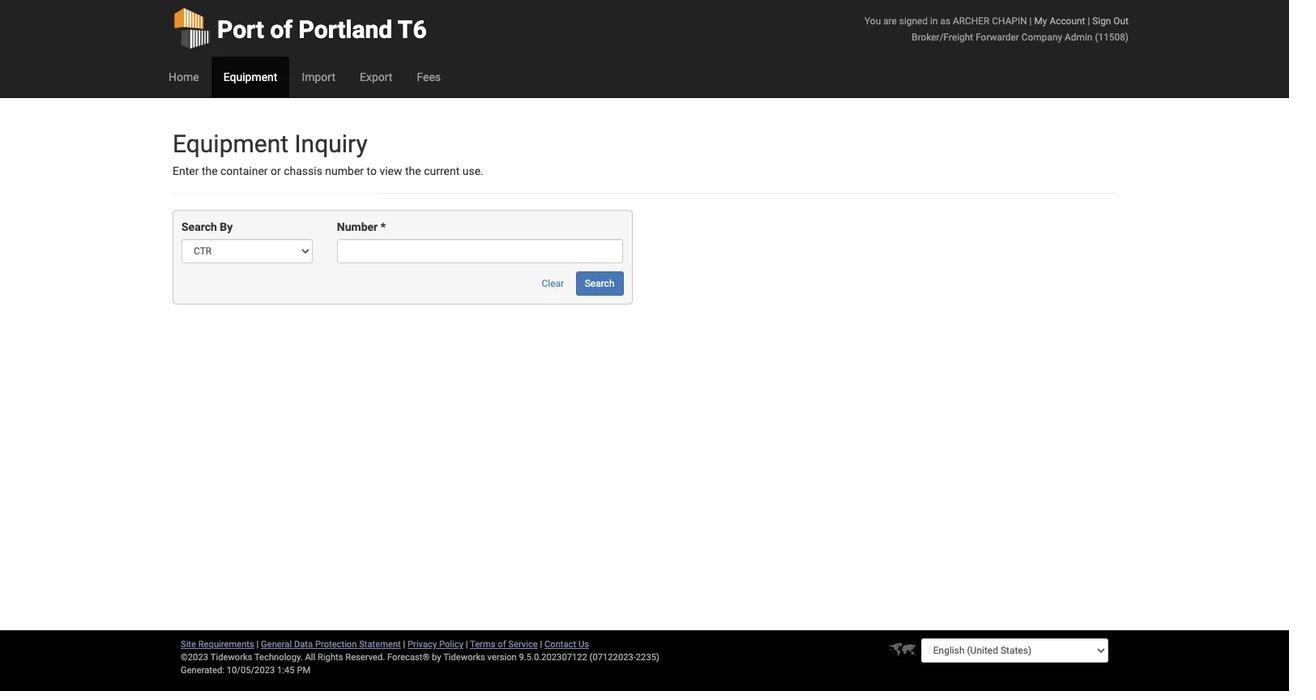 Task type: locate. For each thing, give the bounding box(es) containing it.
1 horizontal spatial of
[[498, 640, 506, 650]]

by
[[220, 221, 233, 234]]

| up "tideworks"
[[466, 640, 468, 650]]

number *
[[337, 221, 386, 234]]

search for search
[[585, 278, 615, 290]]

current
[[424, 165, 460, 178]]

contact us link
[[545, 640, 589, 650]]

protection
[[315, 640, 357, 650]]

equipment up container
[[173, 130, 289, 158]]

technology.
[[255, 653, 303, 663]]

0 vertical spatial equipment
[[223, 71, 278, 84]]

by
[[432, 653, 442, 663]]

equipment
[[223, 71, 278, 84], [173, 130, 289, 158]]

1 horizontal spatial search
[[585, 278, 615, 290]]

equipment inside popup button
[[223, 71, 278, 84]]

the
[[202, 165, 218, 178], [405, 165, 421, 178]]

rights
[[318, 653, 343, 663]]

signed
[[900, 15, 928, 27]]

export button
[[348, 57, 405, 97]]

sign
[[1093, 15, 1112, 27]]

| left my
[[1030, 15, 1032, 27]]

search button
[[576, 272, 624, 296]]

version
[[488, 653, 517, 663]]

1 vertical spatial equipment
[[173, 130, 289, 158]]

search
[[182, 221, 217, 234], [585, 278, 615, 290]]

service
[[509, 640, 538, 650]]

| left "sign"
[[1088, 15, 1091, 27]]

my account link
[[1035, 15, 1086, 27]]

tideworks
[[444, 653, 485, 663]]

archer
[[953, 15, 990, 27]]

company
[[1022, 32, 1063, 43]]

search right the clear 'button'
[[585, 278, 615, 290]]

pm
[[297, 666, 311, 676]]

to
[[367, 165, 377, 178]]

view
[[380, 165, 403, 178]]

1 vertical spatial of
[[498, 640, 506, 650]]

as
[[941, 15, 951, 27]]

contact
[[545, 640, 577, 650]]

of right the port
[[270, 15, 293, 44]]

the right enter
[[202, 165, 218, 178]]

Number * text field
[[337, 239, 624, 264]]

|
[[1030, 15, 1032, 27], [1088, 15, 1091, 27], [257, 640, 259, 650], [403, 640, 406, 650], [466, 640, 468, 650], [540, 640, 543, 650]]

general
[[261, 640, 292, 650]]

inquiry
[[295, 130, 368, 158]]

sign out link
[[1093, 15, 1129, 27]]

statement
[[359, 640, 401, 650]]

equipment inside equipment inquiry enter the container or chassis number to view the current use.
[[173, 130, 289, 158]]

0 horizontal spatial of
[[270, 15, 293, 44]]

1 horizontal spatial the
[[405, 165, 421, 178]]

of up version
[[498, 640, 506, 650]]

equipment down the port
[[223, 71, 278, 84]]

9.5.0.202307122
[[519, 653, 588, 663]]

broker/freight
[[912, 32, 974, 43]]

of
[[270, 15, 293, 44], [498, 640, 506, 650]]

2235)
[[636, 653, 660, 663]]

search by
[[182, 221, 233, 234]]

clear
[[542, 278, 564, 290]]

t6
[[398, 15, 427, 44]]

0 vertical spatial search
[[182, 221, 217, 234]]

forecast®
[[388, 653, 430, 663]]

1 vertical spatial search
[[585, 278, 615, 290]]

data
[[294, 640, 313, 650]]

privacy
[[408, 640, 437, 650]]

port of portland t6 link
[[173, 0, 427, 57]]

policy
[[439, 640, 464, 650]]

search inside button
[[585, 278, 615, 290]]

search left by
[[182, 221, 217, 234]]

| up 9.5.0.202307122
[[540, 640, 543, 650]]

out
[[1114, 15, 1129, 27]]

port
[[217, 15, 264, 44]]

0 horizontal spatial the
[[202, 165, 218, 178]]

0 horizontal spatial search
[[182, 221, 217, 234]]

the right 'view'
[[405, 165, 421, 178]]

home button
[[156, 57, 211, 97]]

equipment for equipment
[[223, 71, 278, 84]]

equipment for equipment inquiry enter the container or chassis number to view the current use.
[[173, 130, 289, 158]]



Task type: vqa. For each thing, say whether or not it's contained in the screenshot.
first the from the left
yes



Task type: describe. For each thing, give the bounding box(es) containing it.
number
[[337, 221, 378, 234]]

site
[[181, 640, 196, 650]]

10/05/2023
[[227, 666, 275, 676]]

search for search by
[[182, 221, 217, 234]]

portland
[[299, 15, 393, 44]]

import button
[[290, 57, 348, 97]]

(07122023-
[[590, 653, 636, 663]]

general data protection statement link
[[261, 640, 401, 650]]

(11508)
[[1096, 32, 1129, 43]]

or
[[271, 165, 281, 178]]

| left the general
[[257, 640, 259, 650]]

privacy policy link
[[408, 640, 464, 650]]

account
[[1050, 15, 1086, 27]]

equipment button
[[211, 57, 290, 97]]

forwarder
[[976, 32, 1020, 43]]

reserved.
[[346, 653, 385, 663]]

©2023 tideworks
[[181, 653, 252, 663]]

all
[[305, 653, 316, 663]]

export
[[360, 71, 393, 84]]

site requirements | general data protection statement | privacy policy | terms of service | contact us ©2023 tideworks technology. all rights reserved. forecast® by tideworks version 9.5.0.202307122 (07122023-2235) generated: 10/05/2023 1:45 pm
[[181, 640, 660, 676]]

2 the from the left
[[405, 165, 421, 178]]

import
[[302, 71, 336, 84]]

chapin
[[993, 15, 1028, 27]]

enter
[[173, 165, 199, 178]]

in
[[931, 15, 938, 27]]

you
[[865, 15, 881, 27]]

clear button
[[533, 272, 573, 296]]

container
[[221, 165, 268, 178]]

home
[[169, 71, 199, 84]]

fees
[[417, 71, 441, 84]]

us
[[579, 640, 589, 650]]

*
[[381, 221, 386, 234]]

you are signed in as archer chapin | my account | sign out broker/freight forwarder company admin (11508)
[[865, 15, 1129, 43]]

number
[[325, 165, 364, 178]]

fees button
[[405, 57, 453, 97]]

0 vertical spatial of
[[270, 15, 293, 44]]

my
[[1035, 15, 1048, 27]]

| up forecast®
[[403, 640, 406, 650]]

are
[[884, 15, 897, 27]]

equipment inquiry enter the container or chassis number to view the current use.
[[173, 130, 484, 178]]

use.
[[463, 165, 484, 178]]

port of portland t6
[[217, 15, 427, 44]]

admin
[[1065, 32, 1093, 43]]

1 the from the left
[[202, 165, 218, 178]]

site requirements link
[[181, 640, 254, 650]]

1:45
[[277, 666, 295, 676]]

terms
[[470, 640, 496, 650]]

terms of service link
[[470, 640, 538, 650]]

requirements
[[198, 640, 254, 650]]

generated:
[[181, 666, 225, 676]]

of inside site requirements | general data protection statement | privacy policy | terms of service | contact us ©2023 tideworks technology. all rights reserved. forecast® by tideworks version 9.5.0.202307122 (07122023-2235) generated: 10/05/2023 1:45 pm
[[498, 640, 506, 650]]

chassis
[[284, 165, 323, 178]]



